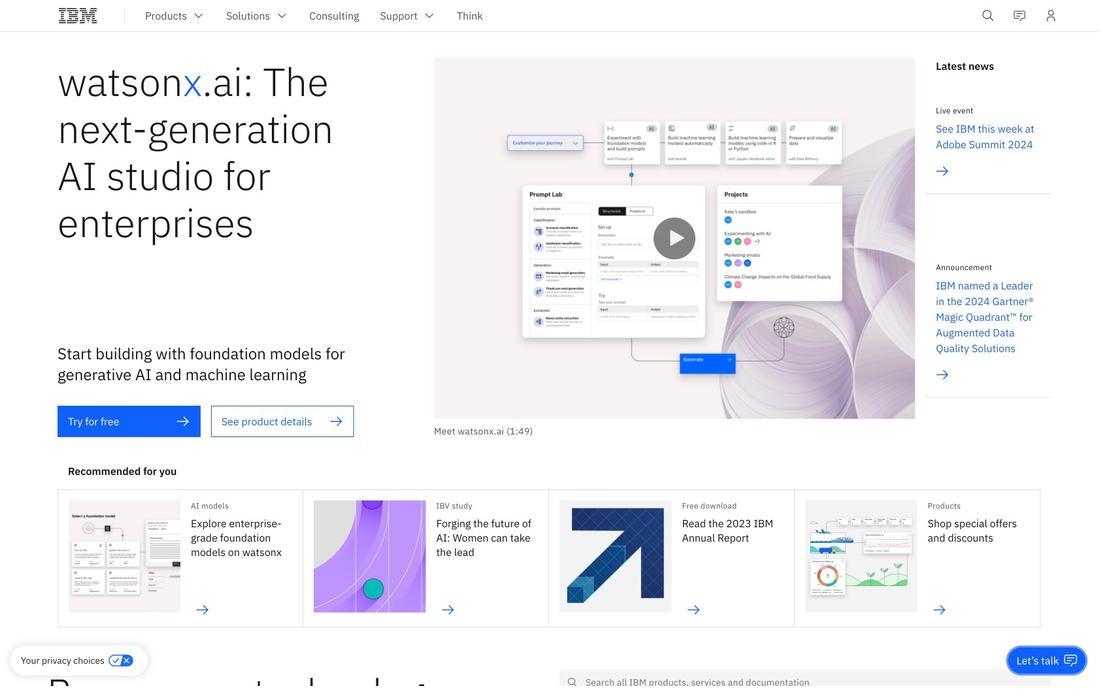 Task type: locate. For each thing, give the bounding box(es) containing it.
your privacy choices element
[[21, 654, 105, 668]]

let's talk element
[[1017, 654, 1059, 668]]



